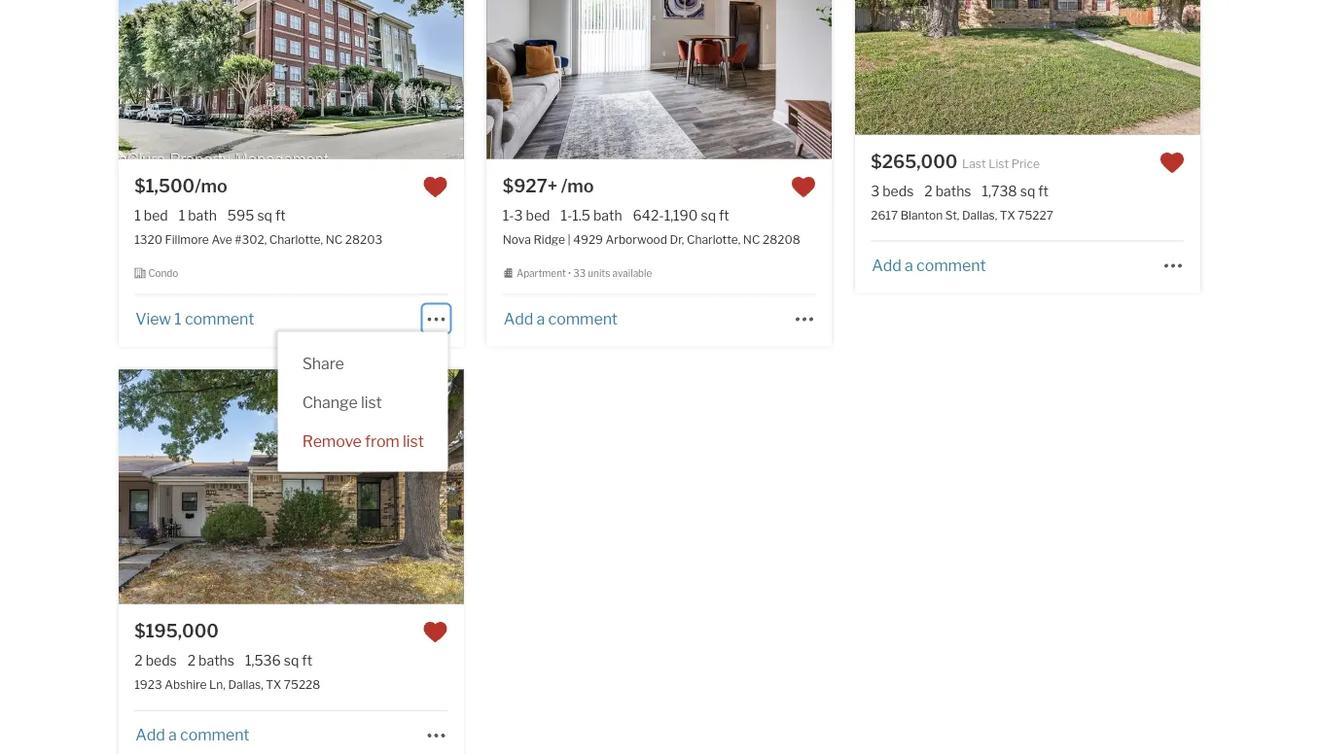 Task type: vqa. For each thing, say whether or not it's contained in the screenshot.
1st Bed from the right
yes



Task type: locate. For each thing, give the bounding box(es) containing it.
3 up 2617
[[871, 183, 880, 200]]

0 vertical spatial list
[[361, 394, 382, 413]]

last
[[962, 157, 986, 171]]

add a comment
[[872, 256, 986, 275], [504, 309, 618, 328], [135, 726, 250, 745]]

1 vertical spatial favorite button image
[[423, 620, 448, 646]]

sq up 75228
[[284, 653, 299, 670]]

/mo up 1.5
[[561, 175, 594, 197]]

baths up st,
[[936, 183, 971, 200]]

1 horizontal spatial baths
[[936, 183, 971, 200]]

add down 1923
[[135, 726, 165, 745]]

2 baths
[[925, 183, 971, 200], [187, 653, 234, 670]]

nc left 28203
[[326, 233, 343, 247]]

condo
[[148, 268, 178, 280]]

charlotte,
[[269, 233, 323, 247], [687, 233, 741, 247]]

1 horizontal spatial add
[[504, 309, 533, 328]]

3 beds
[[871, 183, 914, 200]]

add a comment button
[[871, 256, 987, 275], [503, 309, 619, 328], [134, 726, 250, 745]]

1 favorite button image from the top
[[423, 174, 448, 200]]

2 /mo from the left
[[561, 175, 594, 197]]

list
[[989, 157, 1009, 171]]

75227
[[1018, 208, 1054, 222]]

33
[[573, 268, 586, 280]]

1 bed from the left
[[144, 207, 168, 224]]

list up remove from list button
[[361, 394, 382, 413]]

bath
[[188, 207, 217, 224], [593, 207, 622, 224]]

0 horizontal spatial 3
[[514, 207, 523, 224]]

0 vertical spatial beds
[[883, 183, 914, 200]]

dallas, for ln,
[[228, 678, 263, 692]]

tx down 1,738 sq ft
[[1000, 208, 1015, 222]]

2 horizontal spatial a
[[905, 256, 913, 275]]

3
[[871, 183, 880, 200], [514, 207, 523, 224]]

a down apartment
[[537, 309, 545, 328]]

2 vertical spatial add
[[135, 726, 165, 745]]

2 baths up ln,
[[187, 653, 234, 670]]

1 for 1 bed
[[134, 207, 141, 224]]

add a comment button down • on the top left
[[503, 309, 619, 328]]

0 horizontal spatial add a comment
[[135, 726, 250, 745]]

0 vertical spatial tx
[[1000, 208, 1015, 222]]

1 vertical spatial add a comment button
[[503, 309, 619, 328]]

1 vertical spatial 2 baths
[[187, 653, 234, 670]]

1 vertical spatial 3
[[514, 207, 523, 224]]

charlotte, right #302,
[[269, 233, 323, 247]]

sq right 595
[[257, 207, 272, 224]]

a down blanton at top
[[905, 256, 913, 275]]

1 horizontal spatial bath
[[593, 207, 622, 224]]

photo of 1320 fillmore ave #302, charlotte, nc 28203 image
[[119, 0, 464, 159]]

2 vertical spatial add a comment button
[[134, 726, 250, 745]]

dallas, right ln,
[[228, 678, 263, 692]]

$1,500
[[134, 175, 195, 197]]

1 horizontal spatial add a comment button
[[503, 309, 619, 328]]

1 horizontal spatial dallas,
[[962, 208, 997, 222]]

dallas,
[[962, 208, 997, 222], [228, 678, 263, 692]]

tx for 75228
[[266, 678, 281, 692]]

1 for 1 bath
[[179, 207, 185, 224]]

1- up the |
[[561, 207, 572, 224]]

1 bed
[[134, 207, 168, 224]]

bed up ridge
[[526, 207, 550, 224]]

2 vertical spatial add a comment
[[135, 726, 250, 745]]

change list button
[[278, 383, 406, 422]]

1 horizontal spatial nc
[[743, 233, 760, 247]]

2 up the abshire
[[187, 653, 196, 670]]

1 vertical spatial add
[[504, 309, 533, 328]]

ln,
[[209, 678, 226, 692]]

1 horizontal spatial 2
[[187, 653, 196, 670]]

1 horizontal spatial add a comment
[[504, 309, 618, 328]]

charlotte, right 'dr,'
[[687, 233, 741, 247]]

1 1- from the left
[[503, 207, 514, 224]]

add
[[872, 256, 902, 275], [504, 309, 533, 328], [135, 726, 165, 745]]

beds up 1923
[[146, 653, 177, 670]]

/mo for $1,500 /mo
[[195, 175, 228, 197]]

0 vertical spatial dallas,
[[962, 208, 997, 222]]

list right from
[[403, 432, 424, 451]]

comment down apartment • 33 units available
[[548, 309, 618, 328]]

0 horizontal spatial 2 baths
[[187, 653, 234, 670]]

1 vertical spatial tx
[[266, 678, 281, 692]]

3 up nova
[[514, 207, 523, 224]]

1- up nova
[[503, 207, 514, 224]]

$927+ /mo
[[503, 175, 594, 197]]

2 horizontal spatial add a comment button
[[871, 256, 987, 275]]

1 bath from the left
[[188, 207, 217, 224]]

add a comment button down the abshire
[[134, 726, 250, 745]]

0 horizontal spatial 1-
[[503, 207, 514, 224]]

list
[[361, 394, 382, 413], [403, 432, 424, 451]]

1 /mo from the left
[[195, 175, 228, 197]]

1 horizontal spatial beds
[[883, 183, 914, 200]]

2 horizontal spatial add a comment
[[872, 256, 986, 275]]

0 horizontal spatial dallas,
[[228, 678, 263, 692]]

1,738
[[982, 183, 1017, 200]]

0 vertical spatial 3
[[871, 183, 880, 200]]

ft up 75228
[[302, 653, 312, 670]]

0 vertical spatial favorite button image
[[423, 174, 448, 200]]

2 1- from the left
[[561, 207, 572, 224]]

ave
[[211, 233, 232, 247]]

remove
[[302, 432, 362, 451]]

2 vertical spatial a
[[168, 726, 177, 745]]

comment down ln,
[[180, 726, 250, 745]]

1- for 1.5
[[561, 207, 572, 224]]

0 vertical spatial add
[[872, 256, 902, 275]]

sq up 75227
[[1020, 183, 1035, 200]]

baths for 1,536 sq ft
[[199, 653, 234, 670]]

0 horizontal spatial a
[[168, 726, 177, 745]]

2 up 1923
[[134, 653, 143, 670]]

arborwood
[[606, 233, 667, 247]]

baths
[[936, 183, 971, 200], [199, 653, 234, 670]]

0 horizontal spatial beds
[[146, 653, 177, 670]]

available
[[612, 268, 652, 280]]

sq
[[1020, 183, 1035, 200], [257, 207, 272, 224], [701, 207, 716, 224], [284, 653, 299, 670]]

0 horizontal spatial nc
[[326, 233, 343, 247]]

ft up 1320 fillmore ave #302, charlotte, nc 28203
[[275, 207, 286, 224]]

remove from list button
[[278, 422, 448, 461]]

comment
[[917, 256, 986, 275], [185, 309, 254, 328], [548, 309, 618, 328], [180, 726, 250, 745]]

comment down st,
[[917, 256, 986, 275]]

sq right 1,190 at the right top
[[701, 207, 716, 224]]

change
[[302, 394, 358, 413]]

dallas, right st,
[[962, 208, 997, 222]]

2 up blanton at top
[[925, 183, 933, 200]]

0 horizontal spatial baths
[[199, 653, 234, 670]]

nova ridge | 4929 arborwood dr, charlotte, nc 28208
[[503, 233, 800, 247]]

beds
[[883, 183, 914, 200], [146, 653, 177, 670]]

a down the abshire
[[168, 726, 177, 745]]

favorite button checkbox
[[1159, 150, 1185, 175], [423, 174, 448, 200], [423, 620, 448, 646]]

sq for 1,536 sq ft
[[284, 653, 299, 670]]

0 horizontal spatial /mo
[[195, 175, 228, 197]]

last list price
[[962, 157, 1040, 171]]

remove from list
[[302, 432, 424, 451]]

1 vertical spatial beds
[[146, 653, 177, 670]]

favorite button image for $927+
[[791, 174, 816, 200]]

abshire
[[165, 678, 207, 692]]

0 vertical spatial baths
[[936, 183, 971, 200]]

0 horizontal spatial bed
[[144, 207, 168, 224]]

0 horizontal spatial bath
[[188, 207, 217, 224]]

ft
[[1038, 183, 1049, 200], [275, 207, 286, 224], [719, 207, 729, 224], [302, 653, 312, 670]]

tx down 1,536 sq ft
[[266, 678, 281, 692]]

1 vertical spatial dallas,
[[228, 678, 263, 692]]

0 vertical spatial add a comment button
[[871, 256, 987, 275]]

nc left 28208
[[743, 233, 760, 247]]

0 vertical spatial 2 baths
[[925, 183, 971, 200]]

add down 2617
[[872, 256, 902, 275]]

0 horizontal spatial add a comment button
[[134, 726, 250, 745]]

1 horizontal spatial 1-
[[561, 207, 572, 224]]

/mo up the "1 bath"
[[195, 175, 228, 197]]

tx
[[1000, 208, 1015, 222], [266, 678, 281, 692]]

add a comment down the abshire
[[135, 726, 250, 745]]

1-1.5 bath
[[561, 207, 622, 224]]

1 horizontal spatial bed
[[526, 207, 550, 224]]

2 charlotte, from the left
[[687, 233, 741, 247]]

1- for 3
[[503, 207, 514, 224]]

0 horizontal spatial tx
[[266, 678, 281, 692]]

1,536
[[245, 653, 281, 670]]

change list
[[302, 394, 382, 413]]

/mo
[[195, 175, 228, 197], [561, 175, 594, 197]]

baths up ln,
[[199, 653, 234, 670]]

1
[[134, 207, 141, 224], [179, 207, 185, 224], [174, 309, 182, 328]]

1 right view
[[174, 309, 182, 328]]

ridge
[[534, 233, 565, 247]]

apartment • 33 units available
[[516, 268, 652, 280]]

1 horizontal spatial /mo
[[561, 175, 594, 197]]

1,190
[[664, 207, 698, 224]]

ft up 75227
[[1038, 183, 1049, 200]]

dialog
[[278, 332, 448, 472]]

add a comment down • on the top left
[[504, 309, 618, 328]]

dialog containing share
[[278, 332, 448, 472]]

1 up 'fillmore'
[[179, 207, 185, 224]]

0 vertical spatial add a comment
[[872, 256, 986, 275]]

2 bed from the left
[[526, 207, 550, 224]]

bath up 'fillmore'
[[188, 207, 217, 224]]

1 horizontal spatial charlotte,
[[687, 233, 741, 247]]

beds for 2 beds
[[146, 653, 177, 670]]

2 horizontal spatial 2
[[925, 183, 933, 200]]

dr,
[[670, 233, 684, 247]]

1 vertical spatial a
[[537, 309, 545, 328]]

0 horizontal spatial charlotte,
[[269, 233, 323, 247]]

add down apartment
[[504, 309, 533, 328]]

1 bath
[[179, 207, 217, 224]]

/mo for $927+ /mo
[[561, 175, 594, 197]]

favorite button image for $195,000
[[423, 620, 448, 646]]

2 favorite button image from the top
[[423, 620, 448, 646]]

photo of 4929 arborwood dr, charlotte, nc 28208 image
[[487, 0, 832, 159]]

2 horizontal spatial add
[[872, 256, 902, 275]]

1 up 1320
[[134, 207, 141, 224]]

favorite button image
[[423, 174, 448, 200], [423, 620, 448, 646]]

a
[[905, 256, 913, 275], [537, 309, 545, 328], [168, 726, 177, 745]]

comment right view
[[185, 309, 254, 328]]

1 vertical spatial baths
[[199, 653, 234, 670]]

nc
[[326, 233, 343, 247], [743, 233, 760, 247]]

bed
[[144, 207, 168, 224], [526, 207, 550, 224]]

add a comment button down blanton at top
[[871, 256, 987, 275]]

1-
[[503, 207, 514, 224], [561, 207, 572, 224]]

beds up 2617
[[883, 183, 914, 200]]

0 horizontal spatial favorite button image
[[791, 174, 816, 200]]

#302,
[[235, 233, 267, 247]]

$195,000
[[134, 621, 219, 643]]

1 horizontal spatial 2 baths
[[925, 183, 971, 200]]

1 horizontal spatial favorite button image
[[1159, 150, 1185, 175]]

2 baths up st,
[[925, 183, 971, 200]]

1 vertical spatial list
[[403, 432, 424, 451]]

bath right 1.5
[[593, 207, 622, 224]]

add a comment down blanton at top
[[872, 256, 986, 275]]

bed up 1320
[[144, 207, 168, 224]]

28208
[[763, 233, 800, 247]]

favorite button image
[[1159, 150, 1185, 175], [791, 174, 816, 200]]

1 horizontal spatial tx
[[1000, 208, 1015, 222]]

2 for 3 beds
[[925, 183, 933, 200]]

2
[[925, 183, 933, 200], [134, 653, 143, 670], [187, 653, 196, 670]]



Task type: describe. For each thing, give the bounding box(es) containing it.
2 baths for 2 beds
[[187, 653, 234, 670]]

nova
[[503, 233, 531, 247]]

0 horizontal spatial add
[[135, 726, 165, 745]]

2 beds
[[134, 653, 177, 670]]

comment for view 1 comment 'button' at the left
[[185, 309, 254, 328]]

sq for 1,738 sq ft
[[1020, 183, 1035, 200]]

1923
[[134, 678, 162, 692]]

ft for 595 sq ft
[[275, 207, 286, 224]]

1 nc from the left
[[326, 233, 343, 247]]

comment for middle add a comment button
[[548, 309, 618, 328]]

2617 blanton st, dallas, tx 75227
[[871, 208, 1054, 222]]

ft right 1,190 at the right top
[[719, 207, 729, 224]]

0 vertical spatial a
[[905, 256, 913, 275]]

2 bath from the left
[[593, 207, 622, 224]]

2 baths for 3 beds
[[925, 183, 971, 200]]

642-1,190 sq ft
[[633, 207, 729, 224]]

baths for 1,738 sq ft
[[936, 183, 971, 200]]

1-3 bed
[[503, 207, 550, 224]]

595
[[227, 207, 254, 224]]

tx for 75227
[[1000, 208, 1015, 222]]

1.5
[[572, 207, 590, 224]]

2617
[[871, 208, 898, 222]]

1 horizontal spatial list
[[403, 432, 424, 451]]

photo of 1923 abshire ln, dallas, tx 75228 image
[[119, 370, 464, 605]]

1320 fillmore ave #302, charlotte, nc 28203
[[134, 233, 383, 247]]

2 for 2 beds
[[187, 653, 196, 670]]

1 vertical spatial add a comment
[[504, 309, 618, 328]]

favorite button checkbox for $265,000
[[1159, 150, 1185, 175]]

$1,500 /mo
[[134, 175, 228, 197]]

2 nc from the left
[[743, 233, 760, 247]]

0 horizontal spatial 2
[[134, 653, 143, 670]]

favorite button image for $265,000
[[1159, 150, 1185, 175]]

apartment
[[516, 268, 566, 280]]

comment for bottommost add a comment button
[[180, 726, 250, 745]]

1,536 sq ft
[[245, 653, 312, 670]]

28203
[[345, 233, 383, 247]]

photo of 2617 blanton st, dallas, tx 75227 image
[[855, 0, 1200, 135]]

fillmore
[[165, 233, 209, 247]]

comment for add a comment button to the top
[[917, 256, 986, 275]]

1 charlotte, from the left
[[269, 233, 323, 247]]

dallas, for st,
[[962, 208, 997, 222]]

favorite button checkbox
[[791, 174, 816, 200]]

0 horizontal spatial list
[[361, 394, 382, 413]]

view
[[135, 309, 171, 328]]

1,738 sq ft
[[982, 183, 1049, 200]]

ft for 1,738 sq ft
[[1038, 183, 1049, 200]]

price
[[1011, 157, 1040, 171]]

units
[[588, 268, 610, 280]]

blanton
[[901, 208, 943, 222]]

1 horizontal spatial a
[[537, 309, 545, 328]]

1 horizontal spatial 3
[[871, 183, 880, 200]]

from
[[365, 432, 400, 451]]

beds for 3 beds
[[883, 183, 914, 200]]

view 1 comment
[[135, 309, 254, 328]]

share
[[302, 355, 344, 374]]

595 sq ft
[[227, 207, 286, 224]]

1320
[[134, 233, 162, 247]]

4929
[[573, 233, 603, 247]]

642-
[[633, 207, 664, 224]]

ft for 1,536 sq ft
[[302, 653, 312, 670]]

favorite button checkbox for $195,000
[[423, 620, 448, 646]]

•
[[568, 268, 571, 280]]

st,
[[945, 208, 960, 222]]

|
[[568, 233, 571, 247]]

$265,000
[[871, 151, 958, 173]]

favorite button image for $1,500
[[423, 174, 448, 200]]

favorite button checkbox for $1,500
[[423, 174, 448, 200]]

75228
[[284, 678, 320, 692]]

$927+
[[503, 175, 557, 197]]

1923 abshire ln, dallas, tx 75228
[[134, 678, 320, 692]]

view 1 comment button
[[134, 309, 255, 328]]

sq for 595 sq ft
[[257, 207, 272, 224]]

share button
[[278, 344, 368, 383]]



